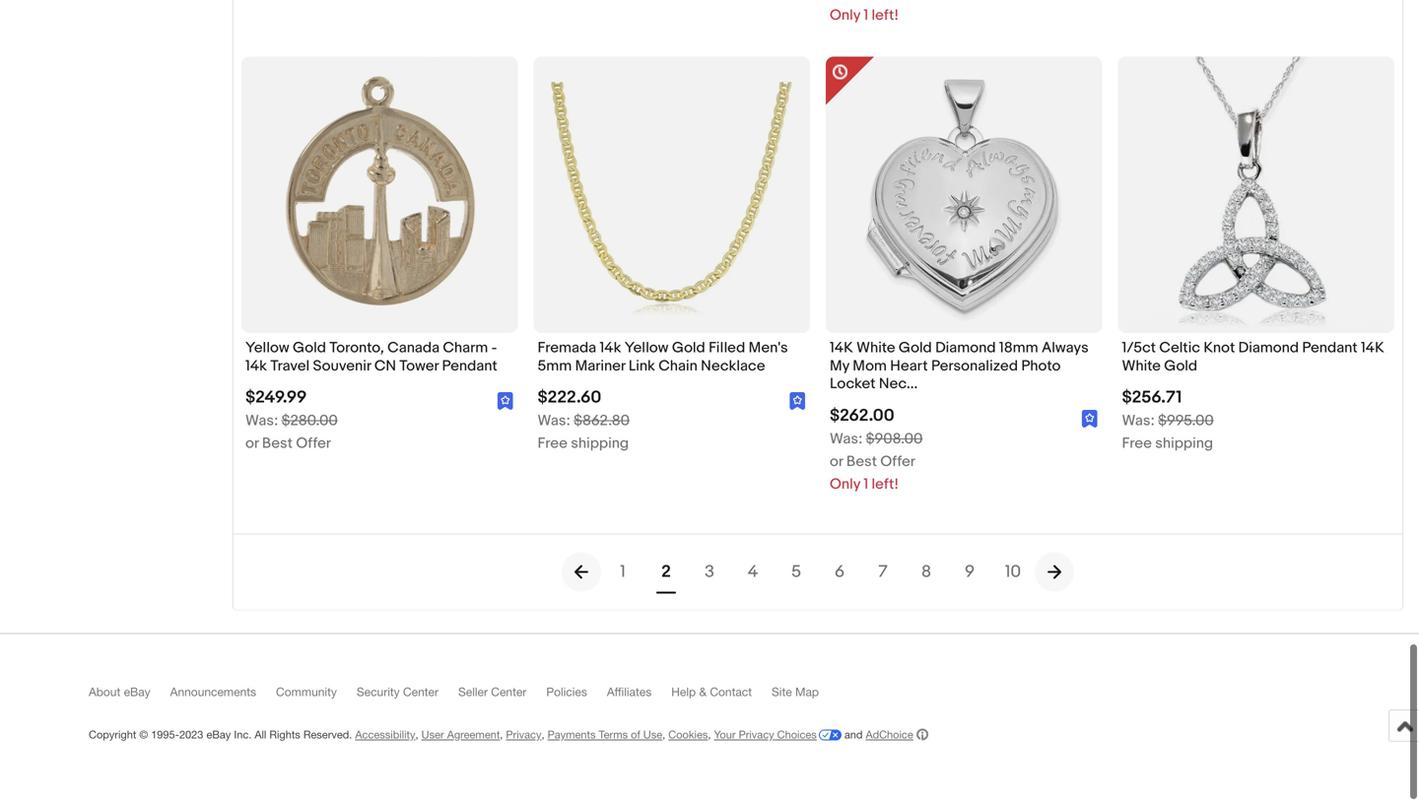 Task type: locate. For each thing, give the bounding box(es) containing it.
2 privacy from the left
[[739, 729, 775, 742]]

all
[[255, 729, 267, 742]]

diamond for $256.71
[[1239, 340, 1300, 358]]

diamond inside 1/5ct celtic knot diamond pendant 14k white gold
[[1239, 340, 1300, 358]]

privacy
[[506, 729, 542, 742], [739, 729, 775, 742]]

[object undefined] image for $222.60
[[790, 393, 807, 411]]

ebay left inc.
[[207, 729, 231, 742]]

diamond right knot
[[1239, 340, 1300, 358]]

white inside 14k white gold diamond 18mm always my mom heart personalized photo locket nec...
[[857, 340, 896, 358]]

0 horizontal spatial or
[[246, 436, 259, 454]]

gold
[[293, 340, 326, 358], [672, 340, 706, 358], [899, 340, 933, 358], [1165, 358, 1198, 376]]

1 vertical spatial ebay
[[207, 729, 231, 742]]

heart
[[891, 358, 928, 376]]

, left your
[[708, 729, 711, 742]]

center right seller
[[491, 686, 527, 700]]

yellow gold toronto, canada charm - 14k travel souvenir cn tower pendant link
[[246, 340, 514, 381]]

was: down the "$256.71"
[[1123, 413, 1155, 431]]

[object undefined] image for $222.60
[[790, 393, 807, 411]]

[object undefined] image left locket
[[790, 393, 807, 411]]

1 horizontal spatial center
[[491, 686, 527, 700]]

main content
[[0, 0, 1420, 611]]

shipping down $862.80
[[571, 436, 629, 454]]

best for $908.00
[[847, 454, 878, 472]]

1 horizontal spatial offer
[[881, 454, 916, 472]]

1995-
[[151, 729, 179, 742]]

center right security
[[403, 686, 439, 700]]

shipping
[[571, 436, 629, 454], [1156, 436, 1214, 454]]

center inside 'seller center' link
[[491, 686, 527, 700]]

payments terms of use link
[[548, 729, 663, 742]]

was: for was: $908.00 or best offer only 1 left!
[[830, 431, 863, 449]]

$256.71 was: $995.00 free shipping
[[1123, 389, 1214, 454]]

shipping down $995.00
[[1156, 436, 1214, 454]]

14k white gold diamond 18mm always my mom heart personalized photo locket nec...
[[830, 340, 1089, 394]]

white down the 1/5ct
[[1123, 358, 1161, 376]]

cookies
[[669, 729, 708, 742]]

1 horizontal spatial 14k
[[600, 340, 622, 358]]

diamond inside 14k white gold diamond 18mm always my mom heart personalized photo locket nec...
[[936, 340, 996, 358]]

, left 'privacy' link
[[500, 729, 503, 742]]

0 horizontal spatial pendant
[[442, 358, 498, 376]]

was: down $249.99
[[246, 413, 278, 431]]

pendant
[[1303, 340, 1358, 358], [442, 358, 498, 376]]

2 left! from the top
[[872, 477, 899, 494]]

2 , from the left
[[500, 729, 503, 742]]

1 horizontal spatial ebay
[[207, 729, 231, 742]]

or for was: $280.00 or best offer
[[246, 436, 259, 454]]

copyright
[[89, 729, 136, 742]]

rights
[[270, 729, 301, 742]]

inc.
[[234, 729, 252, 742]]

$280.00
[[282, 413, 338, 431]]

1 horizontal spatial best
[[847, 454, 878, 472]]

14k inside 1/5ct celtic knot diamond pendant 14k white gold
[[1362, 340, 1385, 358]]

0 horizontal spatial center
[[403, 686, 439, 700]]

1 vertical spatial only
[[830, 477, 861, 494]]

0 horizontal spatial diamond
[[936, 340, 996, 358]]

white up mom
[[857, 340, 896, 358]]

1 only from the top
[[830, 8, 861, 25]]

gold inside yellow gold toronto, canada charm - 14k travel souvenir cn tower pendant
[[293, 340, 326, 358]]

was: inside the was: $280.00 or best offer
[[246, 413, 278, 431]]

1 horizontal spatial free
[[1123, 436, 1153, 454]]

1 vertical spatial left!
[[872, 477, 899, 494]]

2 shipping from the left
[[1156, 436, 1214, 454]]

security center
[[357, 686, 439, 700]]

site map
[[772, 686, 819, 700]]

announcements
[[170, 686, 256, 700]]

and
[[845, 729, 863, 742]]

1 horizontal spatial white
[[1123, 358, 1161, 376]]

1
[[864, 8, 869, 25], [864, 477, 869, 494], [620, 563, 626, 584]]

shipping inside $256.71 was: $995.00 free shipping
[[1156, 436, 1214, 454]]

,
[[416, 729, 419, 742], [500, 729, 503, 742], [542, 729, 545, 742], [663, 729, 666, 742], [708, 729, 711, 742]]

photo
[[1022, 358, 1061, 376]]

14k
[[600, 340, 622, 358], [246, 358, 267, 376]]

1 horizontal spatial diamond
[[1239, 340, 1300, 358]]

14k up mariner
[[600, 340, 622, 358]]

yellow up the link
[[625, 340, 669, 358]]

2 diamond from the left
[[1239, 340, 1300, 358]]

0 horizontal spatial offer
[[296, 436, 331, 454]]

community
[[276, 686, 337, 700]]

diamond for $262.00
[[936, 340, 996, 358]]

, left cookies link
[[663, 729, 666, 742]]

affiliates link
[[607, 686, 672, 709]]

free down $222.60
[[538, 436, 568, 454]]

free down the "$256.71"
[[1123, 436, 1153, 454]]

1 privacy from the left
[[506, 729, 542, 742]]

gold up travel
[[293, 340, 326, 358]]

white
[[857, 340, 896, 358], [1123, 358, 1161, 376]]

10
[[1006, 563, 1022, 584]]

center
[[403, 686, 439, 700], [491, 686, 527, 700]]

[object undefined] image
[[498, 393, 514, 411], [498, 393, 514, 411], [790, 393, 807, 411], [1082, 411, 1099, 429]]

security center link
[[357, 686, 458, 709]]

offer for $280.00
[[296, 436, 331, 454]]

best down $280.00
[[262, 436, 293, 454]]

was: $862.80 free shipping
[[538, 413, 630, 454]]

or down $249.99
[[246, 436, 259, 454]]

or down $262.00
[[830, 454, 844, 472]]

1 vertical spatial 1
[[864, 477, 869, 494]]

0 vertical spatial only
[[830, 8, 861, 25]]

privacy down 'seller center' link
[[506, 729, 542, 742]]

2 free from the left
[[1123, 436, 1153, 454]]

5 link
[[775, 551, 818, 595]]

offer down $908.00
[[881, 454, 916, 472]]

of
[[631, 729, 641, 742]]

2 only from the top
[[830, 477, 861, 494]]

center inside the security center link
[[403, 686, 439, 700]]

8 link
[[905, 551, 949, 595]]

best down $908.00
[[847, 454, 878, 472]]

announcements link
[[170, 686, 276, 709]]

or inside was: $908.00 or best offer only 1 left!
[[830, 454, 844, 472]]

charm
[[443, 340, 488, 358]]

2
[[662, 563, 671, 584]]

was: down $262.00
[[830, 431, 863, 449]]

offer inside the was: $280.00 or best offer
[[296, 436, 331, 454]]

was: inside was: $908.00 or best offer only 1 left!
[[830, 431, 863, 449]]

9
[[965, 563, 975, 584]]

6
[[835, 563, 845, 584]]

2 14k from the left
[[1362, 340, 1385, 358]]

agreement
[[447, 729, 500, 742]]

1 free from the left
[[538, 436, 568, 454]]

6 link
[[818, 551, 862, 595]]

0 horizontal spatial 14k
[[830, 340, 854, 358]]

[object undefined] image down always at the right top of page
[[1082, 410, 1099, 429]]

diamond up the personalized
[[936, 340, 996, 358]]

best
[[262, 436, 293, 454], [847, 454, 878, 472]]

1 yellow from the left
[[246, 340, 290, 358]]

0 horizontal spatial ebay
[[124, 686, 151, 700]]

1 14k from the left
[[830, 340, 854, 358]]

1 horizontal spatial [object undefined] image
[[1082, 410, 1099, 429]]

knot
[[1204, 340, 1236, 358]]

1 horizontal spatial shipping
[[1156, 436, 1214, 454]]

1 horizontal spatial yellow
[[625, 340, 669, 358]]

8
[[922, 563, 932, 584]]

diamond
[[936, 340, 996, 358], [1239, 340, 1300, 358]]

only
[[830, 8, 861, 25], [830, 477, 861, 494]]

gold inside 1/5ct celtic knot diamond pendant 14k white gold
[[1165, 358, 1198, 376]]

0 horizontal spatial white
[[857, 340, 896, 358]]

only inside was: $908.00 or best offer only 1 left!
[[830, 477, 861, 494]]

9 link
[[949, 551, 992, 595]]

1 left! from the top
[[872, 8, 899, 25]]

personalized
[[932, 358, 1019, 376]]

free inside $256.71 was: $995.00 free shipping
[[1123, 436, 1153, 454]]

, left user in the bottom left of the page
[[416, 729, 419, 742]]

4
[[748, 563, 759, 584]]

[object undefined] image for $249.99
[[498, 393, 514, 411]]

was: inside "was: $862.80 free shipping"
[[538, 413, 571, 431]]

2 center from the left
[[491, 686, 527, 700]]

, left payments
[[542, 729, 545, 742]]

1 horizontal spatial pendant
[[1303, 340, 1358, 358]]

or inside the was: $280.00 or best offer
[[246, 436, 259, 454]]

1 inside was: $908.00 or best offer only 1 left!
[[864, 477, 869, 494]]

yellow up travel
[[246, 340, 290, 358]]

ebay right about
[[124, 686, 151, 700]]

3 link
[[688, 551, 732, 595]]

1 diamond from the left
[[936, 340, 996, 358]]

2 link
[[645, 551, 688, 595]]

gold inside 14k white gold diamond 18mm always my mom heart personalized photo locket nec...
[[899, 340, 933, 358]]

gold down celtic
[[1165, 358, 1198, 376]]

seller center link
[[458, 686, 547, 709]]

yellow
[[246, 340, 290, 358], [625, 340, 669, 358]]

$908.00
[[866, 431, 923, 449]]

copyright © 1995-2023 ebay inc. all rights reserved. accessibility , user agreement , privacy , payments terms of use , cookies , your privacy choices
[[89, 729, 817, 742]]

was: for was: $862.80 free shipping
[[538, 413, 571, 431]]

4 , from the left
[[663, 729, 666, 742]]

14k white gold diamond 18mm always my mom heart personalized photo locket nec... link
[[830, 340, 1099, 399]]

1 shipping from the left
[[571, 436, 629, 454]]

use
[[644, 729, 663, 742]]

0 horizontal spatial 14k
[[246, 358, 267, 376]]

choices
[[778, 729, 817, 742]]

14k inside fremada 14k yellow gold filled men's 5mm mariner link chain necklace
[[600, 340, 622, 358]]

offer down $280.00
[[296, 436, 331, 454]]

0 horizontal spatial privacy
[[506, 729, 542, 742]]

[object undefined] image
[[790, 393, 807, 411], [1082, 410, 1099, 429]]

privacy right your
[[739, 729, 775, 742]]

0 horizontal spatial [object undefined] image
[[790, 393, 807, 411]]

toronto,
[[330, 340, 384, 358]]

-
[[492, 340, 497, 358]]

only 1 left!
[[830, 8, 899, 25]]

or
[[246, 436, 259, 454], [830, 454, 844, 472]]

map
[[796, 686, 819, 700]]

canada
[[388, 340, 440, 358]]

accessibility
[[355, 729, 416, 742]]

14k white gold diamond 18mm always my mom heart personalized photo locket nec... image
[[826, 58, 1103, 334]]

0 horizontal spatial best
[[262, 436, 293, 454]]

user agreement link
[[422, 729, 500, 742]]

1 horizontal spatial privacy
[[739, 729, 775, 742]]

best inside was: $908.00 or best offer only 1 left!
[[847, 454, 878, 472]]

best inside the was: $280.00 or best offer
[[262, 436, 293, 454]]

1 horizontal spatial 14k
[[1362, 340, 1385, 358]]

1 horizontal spatial or
[[830, 454, 844, 472]]

offer inside was: $908.00 or best offer only 1 left!
[[881, 454, 916, 472]]

terms
[[599, 729, 628, 742]]

free inside "was: $862.80 free shipping"
[[538, 436, 568, 454]]

0 horizontal spatial shipping
[[571, 436, 629, 454]]

was: down $222.60
[[538, 413, 571, 431]]

0 horizontal spatial yellow
[[246, 340, 290, 358]]

ebay
[[124, 686, 151, 700], [207, 729, 231, 742]]

0 horizontal spatial free
[[538, 436, 568, 454]]

gold up heart
[[899, 340, 933, 358]]

14k left travel
[[246, 358, 267, 376]]

14k
[[830, 340, 854, 358], [1362, 340, 1385, 358]]

7
[[879, 563, 888, 584]]

security
[[357, 686, 400, 700]]

2 yellow from the left
[[625, 340, 669, 358]]

main content containing $249.99
[[0, 0, 1420, 611]]

yellow inside fremada 14k yellow gold filled men's 5mm mariner link chain necklace
[[625, 340, 669, 358]]

1 center from the left
[[403, 686, 439, 700]]

0 vertical spatial left!
[[872, 8, 899, 25]]

gold up chain at left
[[672, 340, 706, 358]]



Task type: vqa. For each thing, say whether or not it's contained in the screenshot.
Namibia, in the bottom left of the page
no



Task type: describe. For each thing, give the bounding box(es) containing it.
0 vertical spatial ebay
[[124, 686, 151, 700]]

chain
[[659, 358, 698, 376]]

celtic
[[1160, 340, 1201, 358]]

nec...
[[879, 376, 918, 394]]

gold inside fremada 14k yellow gold filled men's 5mm mariner link chain necklace
[[672, 340, 706, 358]]

2023
[[179, 729, 204, 742]]

[object undefined] image for $262.00
[[1082, 411, 1099, 429]]

user
[[422, 729, 444, 742]]

always
[[1042, 340, 1089, 358]]

$995.00
[[1159, 413, 1214, 431]]

3 , from the left
[[542, 729, 545, 742]]

18mm
[[1000, 340, 1039, 358]]

best for $280.00
[[262, 436, 293, 454]]

site
[[772, 686, 792, 700]]

white inside 1/5ct celtic knot diamond pendant 14k white gold
[[1123, 358, 1161, 376]]

and adchoice
[[842, 729, 914, 742]]

10 link
[[992, 551, 1035, 595]]

filled
[[709, 340, 746, 358]]

adchoice
[[866, 729, 914, 742]]

community link
[[276, 686, 357, 709]]

14k inside 14k white gold diamond 18mm always my mom heart personalized photo locket nec...
[[830, 340, 854, 358]]

yellow inside yellow gold toronto, canada charm - 14k travel souvenir cn tower pendant
[[246, 340, 290, 358]]

locket
[[830, 376, 876, 394]]

fremada 14k yellow gold filled men's 5mm mariner link chain necklace link
[[538, 340, 807, 381]]

[object undefined] image for $262.00
[[1082, 410, 1099, 429]]

fremada
[[538, 340, 597, 358]]

mariner
[[575, 358, 626, 376]]

1/5ct celtic knot diamond pendant 14k white gold image
[[1119, 58, 1395, 334]]

$262.00
[[830, 407, 895, 427]]

affiliates
[[607, 686, 652, 700]]

cn
[[375, 358, 396, 376]]

1/5ct
[[1123, 340, 1157, 358]]

1/5ct celtic knot diamond pendant 14k white gold link
[[1123, 340, 1391, 381]]

left! inside was: $908.00 or best offer only 1 left!
[[872, 477, 899, 494]]

was: for was: $280.00 or best offer
[[246, 413, 278, 431]]

about ebay link
[[89, 686, 170, 709]]

5mm
[[538, 358, 572, 376]]

center for seller center
[[491, 686, 527, 700]]

was: inside $256.71 was: $995.00 free shipping
[[1123, 413, 1155, 431]]

privacy link
[[506, 729, 542, 742]]

shipping inside "was: $862.80 free shipping"
[[571, 436, 629, 454]]

cookies link
[[669, 729, 708, 742]]

center for security center
[[403, 686, 439, 700]]

seller
[[458, 686, 488, 700]]

pendant inside yellow gold toronto, canada charm - 14k travel souvenir cn tower pendant
[[442, 358, 498, 376]]

adchoice link
[[866, 729, 929, 742]]

or for was: $908.00 or best offer only 1 left!
[[830, 454, 844, 472]]

0 vertical spatial 1
[[864, 8, 869, 25]]

help
[[672, 686, 696, 700]]

fremada 14k yellow gold filled men's 5mm mariner link chain necklace
[[538, 340, 788, 376]]

yellow gold toronto, canada charm - 14k travel souvenir cn tower pendant
[[246, 340, 498, 376]]

4 link
[[732, 551, 775, 595]]

&
[[700, 686, 707, 700]]

policies link
[[547, 686, 607, 709]]

help & contact
[[672, 686, 752, 700]]

5 , from the left
[[708, 729, 711, 742]]

your privacy choices link
[[714, 729, 842, 742]]

7 link
[[862, 551, 905, 595]]

yellow gold toronto, canada charm - 14k travel souvenir cn tower pendant image
[[242, 58, 518, 334]]

about ebay
[[89, 686, 151, 700]]

contact
[[710, 686, 752, 700]]

men's
[[749, 340, 788, 358]]

5
[[792, 563, 802, 584]]

2 vertical spatial 1
[[620, 563, 626, 584]]

link
[[629, 358, 656, 376]]

14k inside yellow gold toronto, canada charm - 14k travel souvenir cn tower pendant
[[246, 358, 267, 376]]

accessibility link
[[355, 729, 416, 742]]

about
[[89, 686, 121, 700]]

my
[[830, 358, 850, 376]]

mom
[[853, 358, 887, 376]]

fremada 14k yellow gold filled men's 5mm mariner link chain necklace image
[[534, 69, 810, 324]]

1 , from the left
[[416, 729, 419, 742]]

©
[[139, 729, 148, 742]]

payments
[[548, 729, 596, 742]]

pendant inside 1/5ct celtic knot diamond pendant 14k white gold
[[1303, 340, 1358, 358]]

tower
[[400, 358, 439, 376]]

help & contact link
[[672, 686, 772, 709]]

site map link
[[772, 686, 839, 709]]

1 link
[[601, 551, 645, 595]]

1/5ct celtic knot diamond pendant 14k white gold
[[1123, 340, 1385, 376]]

was: $280.00 or best offer
[[246, 413, 338, 454]]

seller center
[[458, 686, 527, 700]]

was: $908.00 or best offer only 1 left!
[[830, 431, 923, 494]]

$256.71
[[1123, 389, 1183, 409]]

offer for $908.00
[[881, 454, 916, 472]]

your
[[714, 729, 736, 742]]



